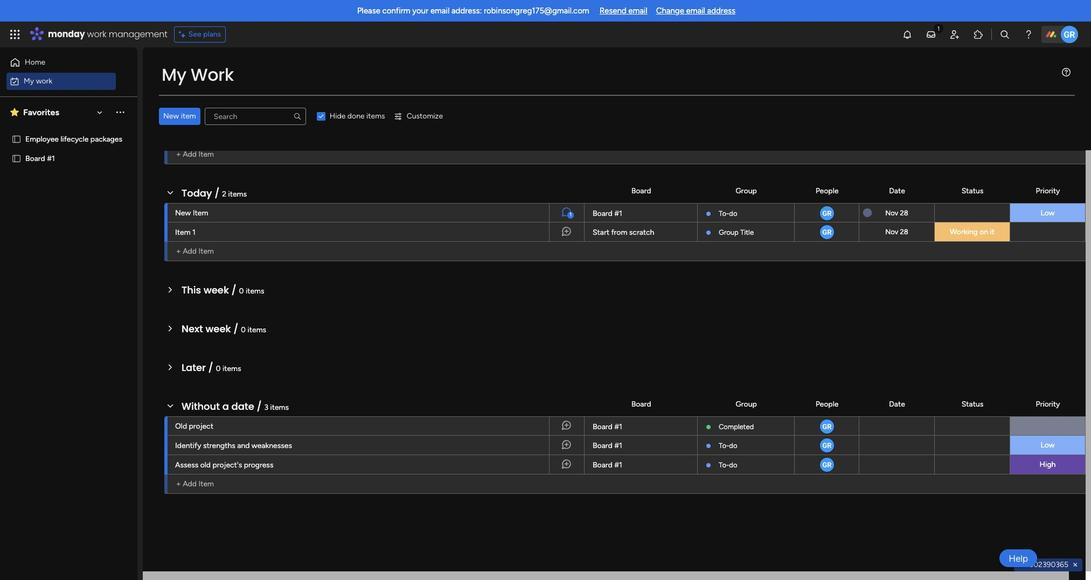 Task type: describe. For each thing, give the bounding box(es) containing it.
home
[[25, 58, 45, 67]]

work
[[191, 63, 234, 87]]

select product image
[[10, 29, 20, 40]]

next
[[182, 322, 203, 336]]

packages
[[91, 134, 122, 143]]

date for /
[[890, 400, 906, 409]]

1 add from the top
[[183, 150, 197, 159]]

/ left 3
[[257, 400, 262, 414]]

new item
[[163, 112, 196, 121]]

public board image for board #1
[[11, 153, 22, 163]]

resend email
[[600, 6, 648, 16]]

please confirm your email address: robinsongreg175@gmail.com
[[357, 6, 590, 16]]

2 board #1 link from the top
[[592, 417, 691, 437]]

2 to- from the top
[[719, 442, 730, 450]]

notifications image
[[903, 29, 913, 40]]

1 inside button
[[570, 212, 572, 218]]

this
[[182, 284, 201, 297]]

title
[[741, 229, 754, 237]]

from
[[612, 228, 628, 237]]

id: 302390365 element
[[1015, 559, 1083, 572]]

0 for this week /
[[239, 287, 244, 296]]

robinsongreg175@gmail.com
[[484, 6, 590, 16]]

new for new item
[[163, 112, 179, 121]]

favorites button
[[8, 103, 107, 122]]

week for this
[[204, 284, 229, 297]]

1 low from the top
[[1041, 209, 1056, 218]]

priority for items
[[1037, 186, 1061, 195]]

favorites
[[23, 107, 59, 117]]

/ right later
[[208, 361, 213, 375]]

1 email from the left
[[431, 6, 450, 16]]

Filter dashboard by text search field
[[205, 108, 306, 125]]

2 + add item from the top
[[176, 247, 214, 256]]

items inside next week / 0 items
[[248, 326, 266, 335]]

new item
[[175, 209, 208, 218]]

identify strengths and weaknesses
[[175, 442, 292, 451]]

3 board #1 link from the top
[[592, 436, 691, 456]]

start
[[593, 228, 610, 237]]

without
[[182, 400, 220, 414]]

help button
[[1000, 550, 1038, 568]]

management
[[109, 28, 168, 40]]

identify
[[175, 442, 201, 451]]

later
[[182, 361, 206, 375]]

on
[[980, 228, 989, 237]]

project's
[[213, 461, 242, 470]]

work for monday
[[87, 28, 107, 40]]

invite members image
[[950, 29, 961, 40]]

high
[[1040, 460, 1057, 470]]

3 to- from the top
[[719, 462, 730, 470]]

items right done
[[367, 112, 385, 121]]

board #1 for 4th board #1 link from the bottom
[[593, 209, 623, 218]]

work for my
[[36, 76, 52, 85]]

old
[[200, 461, 211, 470]]

list box containing employee lifecycle packages
[[0, 127, 138, 233]]

completed
[[719, 423, 754, 431]]

1 button
[[549, 203, 585, 223]]

a
[[223, 400, 229, 414]]

help image
[[1024, 29, 1035, 40]]

strengths
[[203, 442, 236, 451]]

see
[[189, 30, 201, 39]]

address:
[[452, 6, 482, 16]]

0 inside later / 0 items
[[216, 365, 221, 374]]

inbox image
[[926, 29, 937, 40]]

group for /
[[736, 400, 757, 409]]

assess
[[175, 461, 199, 470]]

/ up next week / 0 items
[[232, 284, 237, 297]]

items inside this week / 0 items
[[246, 287, 265, 296]]

status for /
[[962, 400, 984, 409]]

remove image
[[1072, 561, 1081, 570]]

employee
[[25, 134, 59, 143]]

1 nov 28 from the top
[[886, 209, 909, 217]]

1 + add item from the top
[[176, 150, 214, 159]]

week for next
[[206, 322, 231, 336]]

apps image
[[974, 29, 985, 40]]

resend
[[600, 6, 627, 16]]

3
[[264, 403, 269, 413]]

your
[[413, 6, 429, 16]]

old
[[175, 422, 187, 431]]

old project
[[175, 422, 214, 431]]

302390365
[[1030, 561, 1069, 570]]

customize button
[[390, 108, 448, 125]]

start from scratch
[[593, 228, 655, 237]]

later / 0 items
[[182, 361, 241, 375]]

assess old project's progress
[[175, 461, 274, 470]]

progress
[[244, 461, 274, 470]]

id: 302390365
[[1019, 561, 1069, 570]]

this week / 0 items
[[182, 284, 265, 297]]

2 add from the top
[[183, 247, 197, 256]]

overdue / 1 item
[[182, 109, 254, 122]]

change email address
[[657, 6, 736, 16]]

without a date / 3 items
[[182, 400, 289, 414]]

1 to- from the top
[[719, 210, 730, 218]]

employee lifecycle packages
[[25, 134, 122, 143]]

status for items
[[962, 186, 984, 195]]

monday
[[48, 28, 85, 40]]

weaknesses
[[252, 442, 292, 451]]

date for items
[[890, 186, 906, 195]]

it
[[991, 228, 995, 237]]

1 to-do from the top
[[719, 210, 738, 218]]

done
[[348, 112, 365, 121]]

scratch
[[630, 228, 655, 237]]

search everything image
[[1000, 29, 1011, 40]]

my work
[[162, 63, 234, 87]]

project
[[189, 422, 214, 431]]

my work button
[[6, 73, 116, 90]]

confirm
[[383, 6, 411, 16]]

my for my work
[[24, 76, 34, 85]]

3 add from the top
[[183, 480, 197, 489]]



Task type: locate. For each thing, give the bounding box(es) containing it.
items right 2
[[228, 190, 247, 199]]

work right monday
[[87, 28, 107, 40]]

item
[[199, 150, 214, 159], [193, 209, 208, 218], [175, 228, 191, 237], [199, 247, 214, 256], [199, 480, 214, 489]]

2 status from the top
[[962, 400, 984, 409]]

monday work management
[[48, 28, 168, 40]]

2 horizontal spatial email
[[687, 6, 706, 16]]

0
[[239, 287, 244, 296], [241, 326, 246, 335], [216, 365, 221, 374]]

new item button
[[159, 108, 200, 125]]

2 email from the left
[[629, 6, 648, 16]]

overdue
[[182, 109, 224, 122]]

0 horizontal spatial my
[[24, 76, 34, 85]]

group for items
[[736, 186, 757, 195]]

1 public board image from the top
[[11, 134, 22, 144]]

1 do from the top
[[730, 210, 738, 218]]

2 + from the top
[[176, 247, 181, 256]]

items
[[367, 112, 385, 121], [228, 190, 247, 199], [246, 287, 265, 296], [248, 326, 266, 335], [223, 365, 241, 374], [270, 403, 289, 413]]

people for items
[[816, 186, 839, 195]]

0 vertical spatial public board image
[[11, 134, 22, 144]]

my down home at left
[[24, 76, 34, 85]]

item
[[181, 112, 196, 121], [239, 112, 254, 121]]

0 vertical spatial to-do
[[719, 210, 738, 218]]

2 vertical spatial group
[[736, 400, 757, 409]]

2 greg robinson image from the top
[[819, 438, 836, 454]]

help
[[1010, 554, 1029, 564]]

0 vertical spatial status
[[962, 186, 984, 195]]

0 vertical spatial nov
[[886, 209, 899, 217]]

change email address link
[[657, 6, 736, 16]]

status
[[962, 186, 984, 195], [962, 400, 984, 409]]

1 vertical spatial status
[[962, 400, 984, 409]]

1 horizontal spatial item
[[239, 112, 254, 121]]

0 vertical spatial + add item
[[176, 150, 214, 159]]

and
[[237, 442, 250, 451]]

board
[[25, 154, 45, 163], [632, 186, 652, 195], [593, 209, 613, 218], [632, 400, 652, 409], [593, 423, 613, 432], [593, 442, 613, 451], [593, 461, 613, 470]]

work down home at left
[[36, 76, 52, 85]]

email right your
[[431, 6, 450, 16]]

1 vertical spatial do
[[730, 442, 738, 450]]

/ right overdue
[[226, 109, 231, 122]]

2 priority from the top
[[1037, 400, 1061, 409]]

1 vertical spatial nov
[[886, 228, 899, 236]]

/ left 2
[[215, 187, 220, 200]]

priority for /
[[1037, 400, 1061, 409]]

my
[[162, 63, 186, 87], [24, 76, 34, 85]]

/ down this week / 0 items
[[234, 322, 239, 336]]

1 vertical spatial new
[[175, 209, 191, 218]]

items inside today / 2 items
[[228, 190, 247, 199]]

items up next week / 0 items
[[246, 287, 265, 296]]

+ down assess in the left of the page
[[176, 480, 181, 489]]

0 for next week /
[[241, 326, 246, 335]]

next week / 0 items
[[182, 322, 266, 336]]

2 vertical spatial do
[[730, 462, 738, 470]]

0 inside this week / 0 items
[[239, 287, 244, 296]]

3 + add item from the top
[[176, 480, 214, 489]]

1 nov from the top
[[886, 209, 899, 217]]

week right next at left bottom
[[206, 322, 231, 336]]

1 vertical spatial to-
[[719, 442, 730, 450]]

0 vertical spatial date
[[890, 186, 906, 195]]

item inside overdue / 1 item
[[239, 112, 254, 121]]

2 vertical spatial add
[[183, 480, 197, 489]]

0 vertical spatial week
[[204, 284, 229, 297]]

2 vertical spatial 0
[[216, 365, 221, 374]]

1 horizontal spatial work
[[87, 28, 107, 40]]

None search field
[[205, 108, 306, 125]]

1 inside overdue / 1 item
[[234, 112, 237, 121]]

1 greg robinson image from the top
[[819, 205, 836, 222]]

2
[[222, 190, 226, 199]]

add down item 1 at the left of the page
[[183, 247, 197, 256]]

1 vertical spatial 28
[[901, 228, 909, 236]]

to-do
[[719, 210, 738, 218], [719, 442, 738, 450], [719, 462, 738, 470]]

0 vertical spatial do
[[730, 210, 738, 218]]

0 vertical spatial 0
[[239, 287, 244, 296]]

/
[[226, 109, 231, 122], [215, 187, 220, 200], [232, 284, 237, 297], [234, 322, 239, 336], [208, 361, 213, 375], [257, 400, 262, 414]]

3 to-do from the top
[[719, 462, 738, 470]]

do
[[730, 210, 738, 218], [730, 442, 738, 450], [730, 462, 738, 470]]

2 nov 28 from the top
[[886, 228, 909, 236]]

working
[[951, 228, 979, 237]]

+ down item 1 at the left of the page
[[176, 247, 181, 256]]

+ add item down item 1 at the left of the page
[[176, 247, 214, 256]]

2 vertical spatial 1
[[193, 228, 196, 237]]

1 people from the top
[[816, 186, 839, 195]]

1 vertical spatial greg robinson image
[[819, 438, 836, 454]]

greg robinson image
[[819, 205, 836, 222], [819, 438, 836, 454]]

2 people from the top
[[816, 400, 839, 409]]

public board image down v2 star 2 icon
[[11, 153, 22, 163]]

4 board #1 link from the top
[[592, 456, 691, 475]]

start from scratch link
[[592, 223, 691, 242]]

3 + from the top
[[176, 480, 181, 489]]

people for /
[[816, 400, 839, 409]]

hide
[[330, 112, 346, 121]]

public board image for employee lifecycle packages
[[11, 134, 22, 144]]

group title
[[719, 229, 754, 237]]

1 vertical spatial people
[[816, 400, 839, 409]]

1 vertical spatial public board image
[[11, 153, 22, 163]]

1 board #1 link from the top
[[592, 204, 691, 223]]

1 vertical spatial add
[[183, 247, 197, 256]]

0 horizontal spatial email
[[431, 6, 450, 16]]

2 low from the top
[[1041, 441, 1056, 450]]

2 vertical spatial to-do
[[719, 462, 738, 470]]

home button
[[6, 54, 116, 71]]

change
[[657, 6, 685, 16]]

2 nov from the top
[[886, 228, 899, 236]]

1 vertical spatial nov 28
[[886, 228, 909, 236]]

items inside without a date / 3 items
[[270, 403, 289, 413]]

2 vertical spatial +
[[176, 480, 181, 489]]

2 vertical spatial to-
[[719, 462, 730, 470]]

1 vertical spatial group
[[719, 229, 739, 237]]

work
[[87, 28, 107, 40], [36, 76, 52, 85]]

+ add item down assess in the left of the page
[[176, 480, 214, 489]]

0 up next week / 0 items
[[239, 287, 244, 296]]

1 horizontal spatial email
[[629, 6, 648, 16]]

v2 star 2 image
[[10, 106, 19, 119]]

email right change
[[687, 6, 706, 16]]

board #1 inside list box
[[25, 154, 55, 163]]

0 vertical spatial low
[[1041, 209, 1056, 218]]

work inside button
[[36, 76, 52, 85]]

week
[[204, 284, 229, 297], [206, 322, 231, 336]]

item inside button
[[181, 112, 196, 121]]

please
[[357, 6, 381, 16]]

1 + from the top
[[176, 150, 181, 159]]

0 vertical spatial +
[[176, 150, 181, 159]]

people
[[816, 186, 839, 195], [816, 400, 839, 409]]

1 vertical spatial priority
[[1037, 400, 1061, 409]]

group up completed
[[736, 400, 757, 409]]

priority
[[1037, 186, 1061, 195], [1037, 400, 1061, 409]]

0 vertical spatial 1
[[234, 112, 237, 121]]

1 priority from the top
[[1037, 186, 1061, 195]]

2 date from the top
[[890, 400, 906, 409]]

0 right later
[[216, 365, 221, 374]]

1 vertical spatial +
[[176, 247, 181, 256]]

1 image
[[934, 22, 944, 34]]

+
[[176, 150, 181, 159], [176, 247, 181, 256], [176, 480, 181, 489]]

group
[[736, 186, 757, 195], [719, 229, 739, 237], [736, 400, 757, 409]]

to-
[[719, 210, 730, 218], [719, 442, 730, 450], [719, 462, 730, 470]]

2 horizontal spatial 1
[[570, 212, 572, 218]]

new for new item
[[175, 209, 191, 218]]

1 vertical spatial 0
[[241, 326, 246, 335]]

3 email from the left
[[687, 6, 706, 16]]

date
[[232, 400, 254, 414]]

1 vertical spatial low
[[1041, 441, 1056, 450]]

item right overdue
[[239, 112, 254, 121]]

0 inside next week / 0 items
[[241, 326, 246, 335]]

1 vertical spatial 1
[[570, 212, 572, 218]]

1 horizontal spatial 1
[[234, 112, 237, 121]]

public board image
[[11, 134, 22, 144], [11, 153, 22, 163]]

low
[[1041, 209, 1056, 218], [1041, 441, 1056, 450]]

0 down this week / 0 items
[[241, 326, 246, 335]]

1 vertical spatial date
[[890, 400, 906, 409]]

email for change email address
[[687, 6, 706, 16]]

my work
[[24, 76, 52, 85]]

0 vertical spatial greg robinson image
[[819, 205, 836, 222]]

board #1 for 2nd board #1 link from the bottom of the page
[[593, 442, 623, 451]]

email for resend email
[[629, 6, 648, 16]]

board #1
[[25, 154, 55, 163], [593, 209, 623, 218], [593, 423, 623, 432], [593, 442, 623, 451], [593, 461, 623, 470]]

0 horizontal spatial 1
[[193, 228, 196, 237]]

0 vertical spatial new
[[163, 112, 179, 121]]

0 vertical spatial 28
[[901, 209, 909, 217]]

0 vertical spatial priority
[[1037, 186, 1061, 195]]

0 vertical spatial add
[[183, 150, 197, 159]]

1 vertical spatial to-do
[[719, 442, 738, 450]]

items inside later / 0 items
[[223, 365, 241, 374]]

28
[[901, 209, 909, 217], [901, 228, 909, 236]]

today / 2 items
[[182, 187, 247, 200]]

group left title on the right of page
[[719, 229, 739, 237]]

+ add item up today
[[176, 150, 214, 159]]

items right 3
[[270, 403, 289, 413]]

email right resend
[[629, 6, 648, 16]]

1 28 from the top
[[901, 209, 909, 217]]

0 horizontal spatial item
[[181, 112, 196, 121]]

group up title on the right of page
[[736, 186, 757, 195]]

date
[[890, 186, 906, 195], [890, 400, 906, 409]]

see plans button
[[174, 26, 226, 43]]

my for my work
[[162, 63, 186, 87]]

list box
[[0, 127, 138, 233]]

add down assess in the left of the page
[[183, 480, 197, 489]]

see plans
[[189, 30, 221, 39]]

menu image
[[1063, 68, 1071, 77]]

1 status from the top
[[962, 186, 984, 195]]

public board image left employee at the left of the page
[[11, 134, 22, 144]]

1 vertical spatial + add item
[[176, 247, 214, 256]]

+ add item
[[176, 150, 214, 159], [176, 247, 214, 256], [176, 480, 214, 489]]

week right this
[[204, 284, 229, 297]]

0 vertical spatial to-
[[719, 210, 730, 218]]

0 vertical spatial nov 28
[[886, 209, 909, 217]]

2 public board image from the top
[[11, 153, 22, 163]]

greg robinson image
[[1062, 26, 1079, 43], [819, 224, 836, 240], [819, 419, 836, 435], [819, 457, 836, 473]]

1 vertical spatial week
[[206, 322, 231, 336]]

0 vertical spatial people
[[816, 186, 839, 195]]

working on it
[[951, 228, 995, 237]]

today
[[182, 187, 212, 200]]

1 date from the top
[[890, 186, 906, 195]]

plans
[[203, 30, 221, 39]]

0 vertical spatial work
[[87, 28, 107, 40]]

resend email link
[[600, 6, 648, 16]]

+ down new item button
[[176, 150, 181, 159]]

id:
[[1019, 561, 1028, 570]]

2 to-do from the top
[[719, 442, 738, 450]]

item 1
[[175, 228, 196, 237]]

lifecycle
[[61, 134, 89, 143]]

favorites options image
[[115, 107, 126, 118]]

search image
[[293, 112, 302, 121]]

new left overdue
[[163, 112, 179, 121]]

new up item 1 at the left of the page
[[175, 209, 191, 218]]

#1
[[47, 154, 55, 163], [615, 209, 623, 218], [615, 423, 623, 432], [615, 442, 623, 451], [615, 461, 623, 470]]

items up without a date / 3 items
[[223, 365, 241, 374]]

0 horizontal spatial work
[[36, 76, 52, 85]]

hide done items
[[330, 112, 385, 121]]

2 do from the top
[[730, 442, 738, 450]]

item down the my work
[[181, 112, 196, 121]]

my inside button
[[24, 76, 34, 85]]

customize
[[407, 112, 443, 121]]

1 vertical spatial work
[[36, 76, 52, 85]]

add down new item button
[[183, 150, 197, 159]]

new inside button
[[163, 112, 179, 121]]

board #1 for second board #1 link from the top of the page
[[593, 423, 623, 432]]

new
[[163, 112, 179, 121], [175, 209, 191, 218]]

2 vertical spatial + add item
[[176, 480, 214, 489]]

nov 28
[[886, 209, 909, 217], [886, 228, 909, 236]]

1 horizontal spatial my
[[162, 63, 186, 87]]

items down this week / 0 items
[[248, 326, 266, 335]]

1
[[234, 112, 237, 121], [570, 212, 572, 218], [193, 228, 196, 237]]

board #1 for fourth board #1 link
[[593, 461, 623, 470]]

3 do from the top
[[730, 462, 738, 470]]

address
[[708, 6, 736, 16]]

my left work
[[162, 63, 186, 87]]

2 28 from the top
[[901, 228, 909, 236]]

0 vertical spatial group
[[736, 186, 757, 195]]



Task type: vqa. For each thing, say whether or not it's contained in the screenshot.
the right The Change
no



